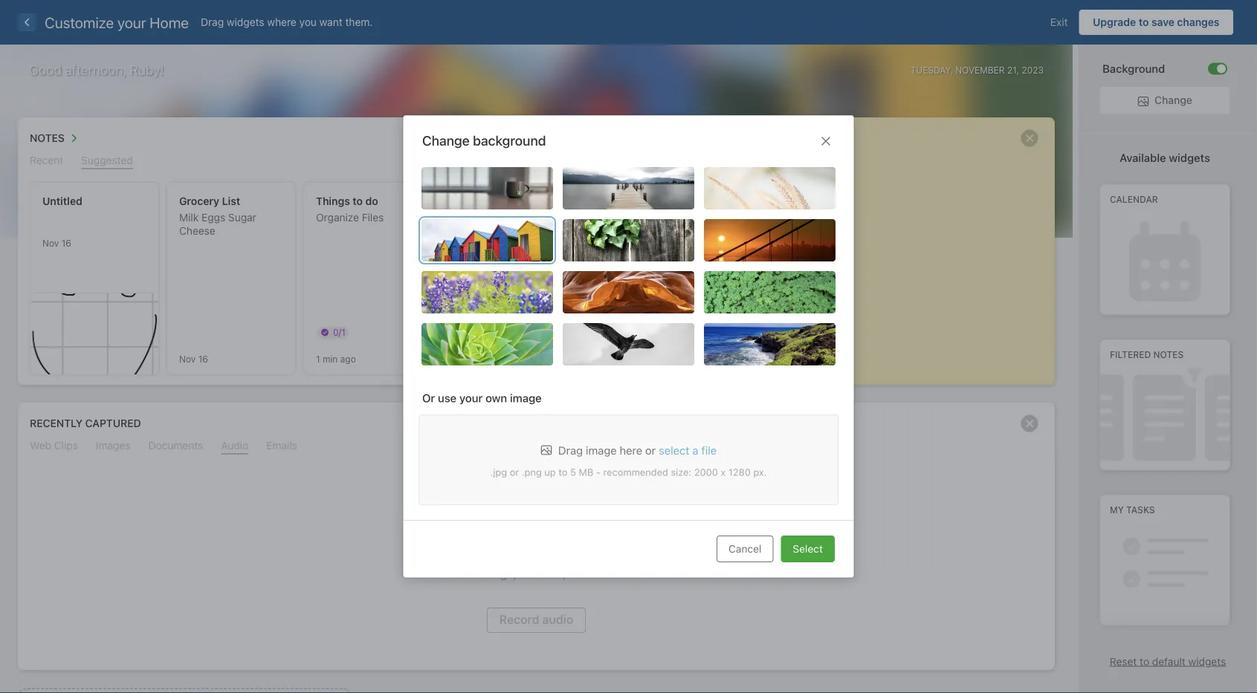 Task type: describe. For each thing, give the bounding box(es) containing it.
tuesday, november 21, 2023
[[911, 65, 1044, 75]]

5
[[570, 467, 576, 478]]

them.
[[345, 16, 373, 28]]

2 vertical spatial widgets
[[1189, 656, 1227, 668]]

reset to default widgets
[[1110, 656, 1227, 668]]

november
[[956, 65, 1005, 75]]

here
[[620, 444, 643, 457]]

1280
[[729, 467, 751, 478]]

customize your home
[[45, 13, 189, 31]]

cancel button
[[717, 536, 774, 563]]

file
[[702, 444, 717, 457]]

want
[[320, 16, 343, 28]]

exit button
[[1040, 10, 1079, 35]]

size:
[[671, 467, 692, 478]]

.png
[[522, 467, 542, 478]]

my
[[1110, 505, 1124, 516]]

select
[[659, 444, 690, 457]]

available widgets
[[1120, 151, 1211, 164]]

change background
[[422, 133, 546, 149]]

notes
[[1154, 350, 1184, 360]]

use
[[438, 392, 457, 405]]

1 vertical spatial your
[[460, 392, 483, 405]]

upgrade
[[1093, 16, 1137, 28]]

1 vertical spatial to
[[559, 467, 568, 478]]

tuesday,
[[911, 65, 953, 75]]

change for change background
[[422, 133, 470, 149]]

0 horizontal spatial or
[[510, 467, 519, 478]]

2000
[[694, 467, 718, 478]]

exit
[[1051, 16, 1068, 28]]

close image
[[817, 132, 835, 150]]

home
[[150, 13, 189, 31]]

2023
[[1022, 65, 1044, 75]]

to for upgrade
[[1139, 16, 1149, 28]]

drag image here or select a file
[[558, 444, 717, 457]]

.jpg or .png up to 5 mb - recommended size: 2000 x 1280 px.
[[490, 467, 767, 478]]

to for reset
[[1140, 656, 1150, 668]]

a
[[693, 444, 699, 457]]

2 remove image from the top
[[1015, 409, 1045, 439]]

edit widget title image
[[813, 133, 824, 144]]

cancel
[[729, 543, 762, 556]]

or use your own image
[[422, 392, 542, 405]]

default
[[1153, 656, 1186, 668]]

0 horizontal spatial image
[[510, 392, 542, 405]]

drag for drag image here or select a file
[[558, 444, 583, 457]]



Task type: vqa. For each thing, say whether or not it's contained in the screenshot.
middle 14
no



Task type: locate. For each thing, give the bounding box(es) containing it.
or
[[422, 392, 435, 405]]

good afternoon, ruby!
[[29, 62, 164, 78]]

21,
[[1008, 65, 1020, 75]]

or right the here
[[646, 444, 656, 457]]

1 vertical spatial change
[[422, 133, 470, 149]]

1 vertical spatial or
[[510, 467, 519, 478]]

good
[[29, 62, 62, 78]]

to left save
[[1139, 16, 1149, 28]]

0 vertical spatial drag
[[201, 16, 224, 28]]

1 horizontal spatial your
[[460, 392, 483, 405]]

ruby!
[[130, 62, 164, 78]]

0 vertical spatial or
[[646, 444, 656, 457]]

customize
[[45, 13, 114, 31]]

0 vertical spatial your
[[117, 13, 146, 31]]

background
[[1103, 62, 1166, 75]]

change button
[[1101, 87, 1230, 114]]

1 remove image from the top
[[1015, 123, 1045, 153]]

0 vertical spatial remove image
[[1015, 123, 1045, 153]]

1 horizontal spatial or
[[646, 444, 656, 457]]

or right .jpg
[[510, 467, 519, 478]]

.jpg
[[490, 467, 507, 478]]

tasks
[[1127, 505, 1155, 516]]

0 horizontal spatial your
[[117, 13, 146, 31]]

my tasks
[[1110, 505, 1155, 516]]

filtered notes
[[1110, 350, 1184, 360]]

1 horizontal spatial change
[[1155, 94, 1193, 106]]

mb
[[579, 467, 594, 478]]

your
[[117, 13, 146, 31], [460, 392, 483, 405]]

background
[[473, 133, 546, 149]]

image up -
[[586, 444, 617, 457]]

drag widgets where you want them.
[[201, 16, 373, 28]]

image right own
[[510, 392, 542, 405]]

your right use
[[460, 392, 483, 405]]

widgets for drag
[[227, 16, 264, 28]]

or
[[646, 444, 656, 457], [510, 467, 519, 478]]

change
[[1155, 94, 1193, 106], [422, 133, 470, 149]]

save
[[1152, 16, 1175, 28]]

1 vertical spatial drag
[[558, 444, 583, 457]]

select a file button
[[659, 444, 717, 457]]

0 vertical spatial image
[[510, 392, 542, 405]]

change for change
[[1155, 94, 1193, 106]]

image
[[510, 392, 542, 405], [586, 444, 617, 457]]

widgets right default
[[1189, 656, 1227, 668]]

0 horizontal spatial change
[[422, 133, 470, 149]]

0 horizontal spatial drag
[[201, 16, 224, 28]]

px.
[[754, 467, 767, 478]]

-
[[596, 467, 601, 478]]

widgets for available
[[1169, 151, 1211, 164]]

0 vertical spatial widgets
[[227, 16, 264, 28]]

up
[[545, 467, 556, 478]]

you
[[299, 16, 317, 28]]

1 horizontal spatial drag
[[558, 444, 583, 457]]

upgrade to save changes
[[1093, 16, 1220, 28]]

reset
[[1110, 656, 1137, 668]]

upgrade to save changes button
[[1079, 10, 1234, 35]]

change down background
[[1155, 94, 1193, 106]]

drag
[[201, 16, 224, 28], [558, 444, 583, 457]]

drag up 5
[[558, 444, 583, 457]]

calendar
[[1110, 194, 1159, 205]]

own
[[486, 392, 507, 405]]

widgets right available
[[1169, 151, 1211, 164]]

1 vertical spatial remove image
[[1015, 409, 1045, 439]]

reset to default widgets button
[[1110, 656, 1227, 668]]

drag right home
[[201, 16, 224, 28]]

to left 5
[[559, 467, 568, 478]]

to inside button
[[1139, 16, 1149, 28]]

changes
[[1178, 16, 1220, 28]]

change inside button
[[1155, 94, 1193, 106]]

2 vertical spatial to
[[1140, 656, 1150, 668]]

where
[[267, 16, 297, 28]]

select button
[[781, 536, 835, 563]]

widgets
[[227, 16, 264, 28], [1169, 151, 1211, 164], [1189, 656, 1227, 668]]

0 vertical spatial change
[[1155, 94, 1193, 106]]

filtered
[[1110, 350, 1152, 360]]

widgets left where
[[227, 16, 264, 28]]

x
[[721, 467, 726, 478]]

1 vertical spatial image
[[586, 444, 617, 457]]

1 horizontal spatial image
[[586, 444, 617, 457]]

select
[[793, 543, 823, 556]]

afternoon,
[[65, 62, 127, 78]]

recommended
[[604, 467, 669, 478]]

to right "reset" on the right
[[1140, 656, 1150, 668]]

your left home
[[117, 13, 146, 31]]

0 vertical spatial to
[[1139, 16, 1149, 28]]

remove image
[[1015, 123, 1045, 153], [1015, 409, 1045, 439]]

to
[[1139, 16, 1149, 28], [559, 467, 568, 478], [1140, 656, 1150, 668]]

change left the background on the left top
[[422, 133, 470, 149]]

1 vertical spatial widgets
[[1169, 151, 1211, 164]]

drag for drag widgets where you want them.
[[201, 16, 224, 28]]

available
[[1120, 151, 1167, 164]]



